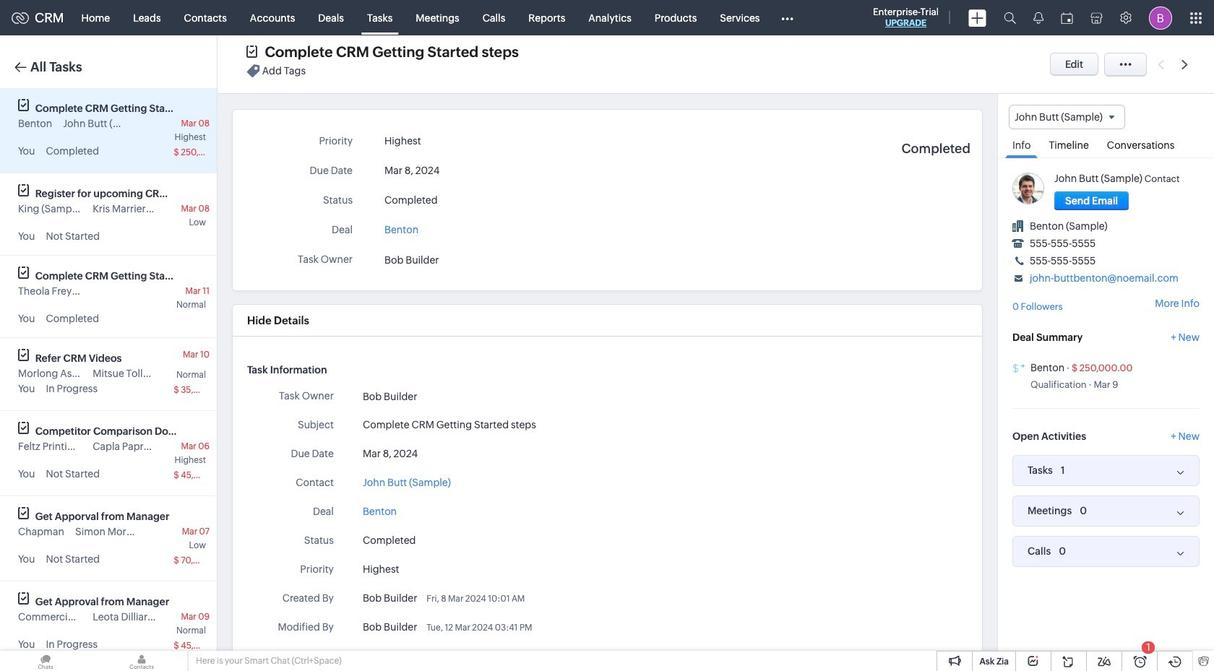 Task type: locate. For each thing, give the bounding box(es) containing it.
search element
[[996, 0, 1025, 35]]

chats image
[[0, 652, 91, 672]]

signals element
[[1025, 0, 1053, 35]]

create menu image
[[969, 9, 987, 26]]

None field
[[1009, 105, 1126, 130]]

previous record image
[[1158, 60, 1165, 69]]

calendar image
[[1062, 12, 1074, 24]]

signals image
[[1034, 12, 1044, 24]]

logo image
[[12, 12, 29, 24]]

None button
[[1055, 192, 1130, 211]]



Task type: vqa. For each thing, say whether or not it's contained in the screenshot.
documents
no



Task type: describe. For each thing, give the bounding box(es) containing it.
Other Modules field
[[772, 6, 803, 29]]

profile image
[[1150, 6, 1173, 29]]

create menu element
[[960, 0, 996, 35]]

profile element
[[1141, 0, 1182, 35]]

next record image
[[1182, 60, 1192, 69]]

contacts image
[[96, 652, 187, 672]]

search image
[[1004, 12, 1017, 24]]



